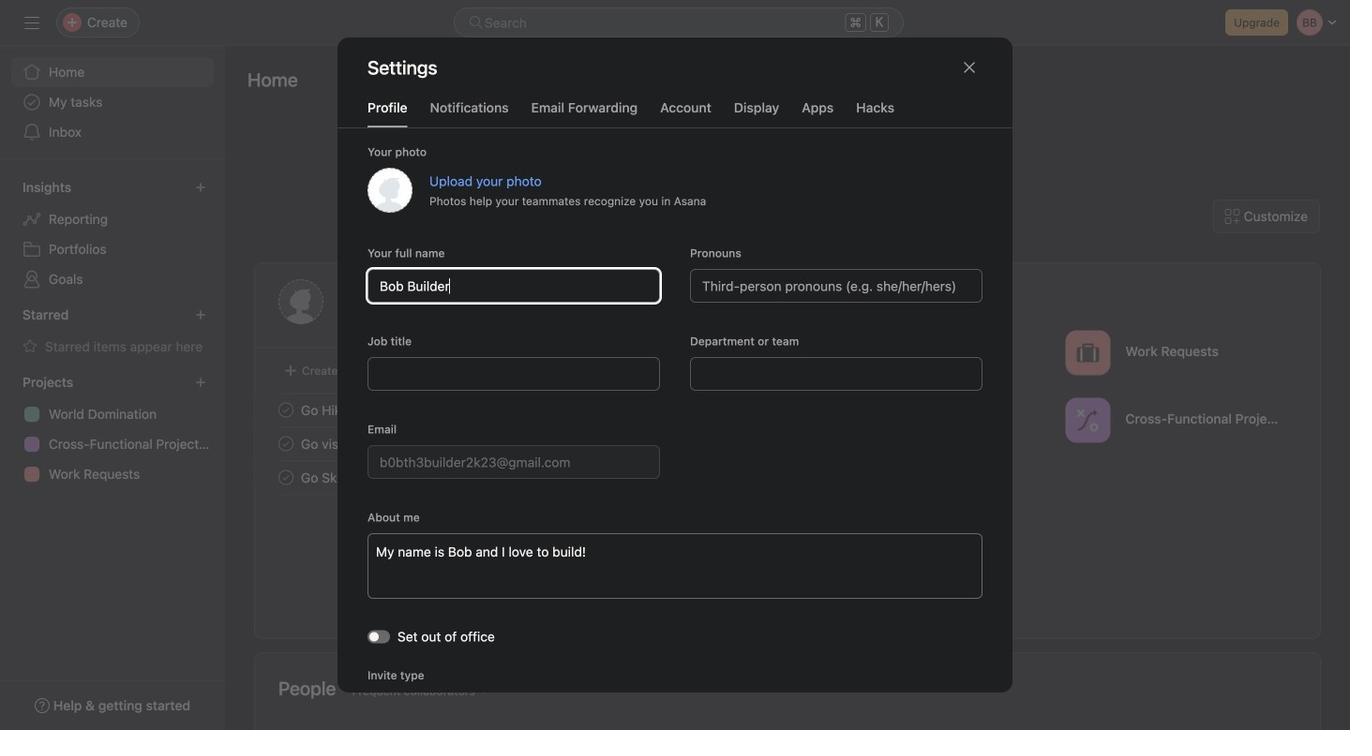 Task type: locate. For each thing, give the bounding box(es) containing it.
2 mark complete image from the top
[[275, 433, 297, 455]]

None text field
[[690, 357, 983, 391], [368, 446, 660, 479], [690, 357, 983, 391], [368, 446, 660, 479]]

2 vertical spatial mark complete checkbox
[[275, 467, 297, 489]]

0 vertical spatial mark complete image
[[275, 399, 297, 422]]

None text field
[[368, 269, 660, 303], [368, 357, 660, 391], [368, 269, 660, 303], [368, 357, 660, 391]]

2 mark complete checkbox from the top
[[275, 433, 297, 455]]

1 mark complete image from the top
[[275, 399, 297, 422]]

dialog
[[338, 38, 1013, 731]]

I usually work from 9am-5pm PST. Feel free to assign me a task with a due date anytime. Also, I love dogs! text field
[[368, 534, 983, 599]]

1 mark complete checkbox from the top
[[275, 399, 297, 422]]

mark complete image
[[275, 399, 297, 422], [275, 433, 297, 455]]

upload new photo image
[[368, 168, 413, 213]]

global element
[[0, 46, 225, 159]]

Mark complete checkbox
[[275, 399, 297, 422], [275, 433, 297, 455], [275, 467, 297, 489]]

Third-person pronouns (e.g. she/her/hers) text field
[[690, 269, 983, 303]]

switch
[[368, 631, 390, 644]]

projects element
[[0, 366, 225, 493]]

1 vertical spatial mark complete image
[[275, 433, 297, 455]]

settings tab list
[[338, 98, 1013, 129]]

1 vertical spatial mark complete checkbox
[[275, 433, 297, 455]]

hide sidebar image
[[24, 15, 39, 30]]

mark complete image for 2nd mark complete option from the bottom
[[275, 433, 297, 455]]

0 vertical spatial mark complete checkbox
[[275, 399, 297, 422]]

3 mark complete checkbox from the top
[[275, 467, 297, 489]]



Task type: vqa. For each thing, say whether or not it's contained in the screenshot.
Mark complete icon in [Example] Evaluate new email marketing platform "cell"
no



Task type: describe. For each thing, give the bounding box(es) containing it.
close this dialog image
[[962, 60, 977, 75]]

starred element
[[0, 298, 225, 366]]

add profile photo image
[[279, 280, 324, 325]]

mark complete image
[[275, 467, 297, 489]]

mark complete image for 1st mark complete option from the top
[[275, 399, 297, 422]]

briefcase image
[[1077, 342, 1100, 364]]

line_and_symbols image
[[1077, 409, 1100, 432]]

insights element
[[0, 171, 225, 298]]



